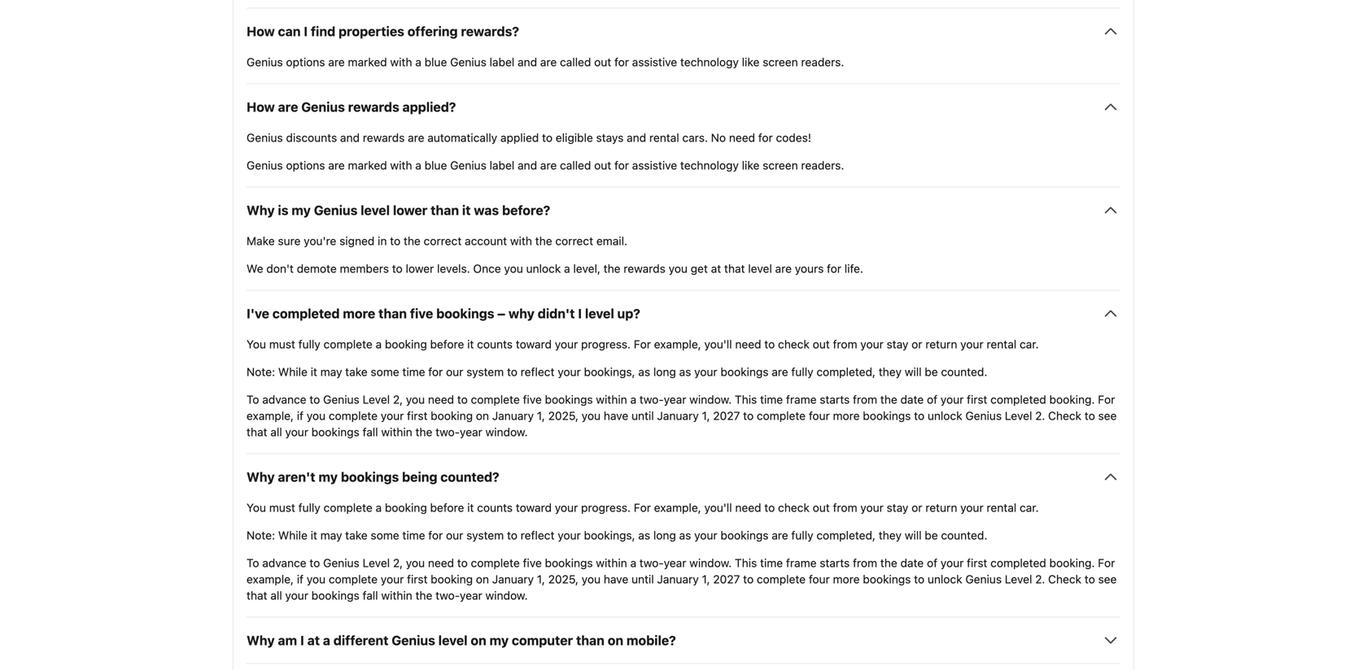 Task type: vqa. For each thing, say whether or not it's contained in the screenshot.
Clear
no



Task type: locate. For each thing, give the bounding box(es) containing it.
progress. for i've completed more than five bookings – why didn't i level up?
[[581, 338, 631, 351]]

1 vertical spatial like
[[742, 159, 760, 172]]

options
[[286, 55, 325, 69], [286, 159, 325, 172]]

2 starts from the top
[[820, 557, 850, 570]]

0 vertical spatial four
[[809, 409, 830, 423]]

until up why aren't my bookings being counted? dropdown button
[[632, 409, 654, 423]]

levels.
[[437, 262, 470, 275]]

2,
[[393, 393, 403, 406], [393, 557, 403, 570]]

1 date from the top
[[901, 393, 924, 406]]

readers.
[[801, 55, 844, 69], [801, 159, 844, 172]]

be for i've completed more than five bookings – why didn't i level up?
[[925, 365, 938, 379]]

1 check from the top
[[1048, 409, 1082, 423]]

1 this from the top
[[735, 393, 757, 406]]

counts down the –
[[477, 338, 513, 351]]

how inside how are genius rewards applied? dropdown button
[[247, 99, 275, 115]]

some for than
[[371, 365, 399, 379]]

1 vertical spatial fall
[[363, 589, 378, 603]]

0 vertical spatial before
[[430, 338, 464, 351]]

two-
[[640, 393, 664, 406], [436, 426, 460, 439], [640, 557, 664, 570], [436, 589, 460, 603]]

check for i've completed more than five bookings – why didn't i level up?
[[778, 338, 810, 351]]

correct up level,
[[555, 234, 593, 248]]

0 vertical spatial my
[[292, 203, 311, 218]]

0 vertical spatial assistive
[[632, 55, 677, 69]]

booking
[[385, 338, 427, 351], [431, 409, 473, 423], [385, 501, 427, 515], [431, 573, 473, 586]]

1 will from the top
[[905, 365, 922, 379]]

once
[[473, 262, 501, 275]]

year up counted?
[[460, 426, 482, 439]]

must for completed
[[269, 338, 295, 351]]

1 starts from the top
[[820, 393, 850, 406]]

1 vertical spatial toward
[[516, 501, 552, 515]]

correct
[[424, 234, 462, 248], [555, 234, 593, 248]]

0 vertical spatial 2.
[[1035, 409, 1045, 423]]

1 vertical spatial my
[[319, 469, 338, 485]]

1 vertical spatial i
[[578, 306, 582, 321]]

0 vertical spatial of
[[927, 393, 938, 406]]

0 vertical spatial completed,
[[817, 365, 876, 379]]

marked down properties on the left top
[[348, 55, 387, 69]]

than down members
[[379, 306, 407, 321]]

genius options are marked with a blue genius label and are called out for assistive technology like screen readers. down rewards?
[[247, 55, 844, 69]]

more for bookings
[[833, 409, 860, 423]]

and right stays
[[627, 131, 646, 144]]

completed for i've completed more than five bookings – why didn't i level up?
[[991, 393, 1046, 406]]

i right am on the left
[[300, 633, 304, 649]]

january
[[492, 409, 534, 423], [657, 409, 699, 423], [492, 573, 534, 586], [657, 573, 699, 586]]

2027 up why aren't my bookings being counted? dropdown button
[[713, 409, 740, 423]]

check
[[778, 338, 810, 351], [778, 501, 810, 515]]

1 vertical spatial unlock
[[928, 409, 962, 423]]

counts for bookings
[[477, 338, 513, 351]]

2 called from the top
[[560, 159, 591, 172]]

than right computer
[[576, 633, 605, 649]]

system down the –
[[466, 365, 504, 379]]

for down being
[[428, 529, 443, 542]]

2 may from the top
[[320, 529, 342, 542]]

four for why aren't my bookings being counted?
[[809, 573, 830, 586]]

how are genius rewards applied? button
[[247, 97, 1121, 117]]

of for i've completed more than five bookings – why didn't i level up?
[[927, 393, 938, 406]]

fully
[[298, 338, 321, 351], [791, 365, 814, 379], [298, 501, 321, 515], [791, 529, 814, 542]]

system
[[466, 365, 504, 379], [466, 529, 504, 542]]

lower
[[393, 203, 428, 218], [406, 262, 434, 275]]

1 vertical spatial technology
[[680, 159, 739, 172]]

1 vertical spatial to advance to genius level 2, you need to complete five bookings within a two-year window. this time frame starts from the date of your first completed booking. for example, if you complete your first booking on january 1, 2025, you have until january 1, 2027 to complete four more bookings to unlock genius level 2. check to see that all your bookings fall within the two-year window.
[[247, 557, 1117, 603]]

all
[[270, 426, 282, 439], [270, 589, 282, 603]]

2 screen from the top
[[763, 159, 798, 172]]

reflect
[[521, 365, 555, 379], [521, 529, 555, 542]]

0 vertical spatial blue
[[425, 55, 447, 69]]

1 2027 from the top
[[713, 409, 740, 423]]

0 vertical spatial take
[[345, 365, 368, 379]]

why left is
[[247, 203, 275, 218]]

my
[[292, 203, 311, 218], [319, 469, 338, 485], [490, 633, 509, 649]]

be for why aren't my bookings being counted?
[[925, 529, 938, 542]]

if up am on the left
[[297, 573, 304, 586]]

0 vertical spatial will
[[905, 365, 922, 379]]

technology down 'no'
[[680, 159, 739, 172]]

2 2, from the top
[[393, 557, 403, 570]]

1 note: while it may take some time for our system to reflect your bookings, as long as your bookings are fully completed, they will be counted. from the top
[[247, 365, 988, 379]]

until for i've completed more than five bookings – why didn't i level up?
[[632, 409, 654, 423]]

screen down codes!
[[763, 159, 798, 172]]

out
[[594, 55, 611, 69], [594, 159, 611, 172], [813, 338, 830, 351], [813, 501, 830, 515]]

1 vertical spatial reflect
[[521, 529, 555, 542]]

my right is
[[292, 203, 311, 218]]

you
[[504, 262, 523, 275], [669, 262, 688, 275], [406, 393, 425, 406], [307, 409, 326, 423], [582, 409, 601, 423], [406, 557, 425, 570], [307, 573, 326, 586], [582, 573, 601, 586]]

lower down make sure you're signed in to the correct account with the correct email.
[[406, 262, 434, 275]]

1 if from the top
[[297, 409, 304, 423]]

0 vertical spatial date
[[901, 393, 924, 406]]

1 they from the top
[[879, 365, 902, 379]]

fall up different
[[363, 589, 378, 603]]

1 vertical spatial note: while it may take some time for our system to reflect your bookings, as long as your bookings are fully completed, they will be counted.
[[247, 529, 988, 542]]

1 vertical spatial you'll
[[704, 501, 732, 515]]

year up why am i at a different genius level on my computer than on mobile?
[[460, 589, 482, 603]]

2 be from the top
[[925, 529, 938, 542]]

1 vertical spatial before
[[430, 501, 464, 515]]

0 vertical spatial i
[[304, 23, 308, 39]]

until up mobile?
[[632, 573, 654, 586]]

automatically
[[428, 131, 497, 144]]

2 genius options are marked with a blue genius label and are called out for assistive technology like screen readers. from the top
[[247, 159, 844, 172]]

0 vertical spatial marked
[[348, 55, 387, 69]]

1 vertical spatial all
[[270, 589, 282, 603]]

example, down i've completed more than five bookings – why didn't i level up? dropdown button
[[654, 338, 701, 351]]

2 2027 from the top
[[713, 573, 740, 586]]

0 vertical spatial to
[[247, 393, 259, 406]]

email.
[[596, 234, 628, 248]]

for
[[614, 55, 629, 69], [758, 131, 773, 144], [614, 159, 629, 172], [827, 262, 842, 275], [428, 365, 443, 379], [428, 529, 443, 542]]

on up why am i at a different genius level on my computer than on mobile?
[[476, 573, 489, 586]]

2 advance from the top
[[262, 557, 306, 570]]

0 vertical spatial to advance to genius level 2, you need to complete five bookings within a two-year window. this time frame starts from the date of your first completed booking. for example, if you complete your first booking on january 1, 2025, you have until january 1, 2027 to complete four more bookings to unlock genius level 2. check to see that all your bookings fall within the two-year window.
[[247, 393, 1117, 439]]

1 vertical spatial of
[[927, 557, 938, 570]]

1 or from the top
[[912, 338, 923, 351]]

2.
[[1035, 409, 1045, 423], [1035, 573, 1045, 586]]

0 vertical spatial until
[[632, 409, 654, 423]]

2027 up why am i at a different genius level on my computer than on mobile? dropdown button
[[713, 573, 740, 586]]

2 check from the top
[[1048, 573, 1082, 586]]

genius options are marked with a blue genius label and are called out for assistive technology like screen readers.
[[247, 55, 844, 69], [247, 159, 844, 172]]

2 booking. from the top
[[1050, 557, 1095, 570]]

0 horizontal spatial at
[[307, 633, 320, 649]]

before down i've completed more than five bookings – why didn't i level up? at the left top of the page
[[430, 338, 464, 351]]

options down discounts
[[286, 159, 325, 172]]

1 vertical spatial starts
[[820, 557, 850, 570]]

was
[[474, 203, 499, 218]]

1 vertical spatial marked
[[348, 159, 387, 172]]

1 2025, from the top
[[548, 409, 579, 423]]

1 options from the top
[[286, 55, 325, 69]]

2 vertical spatial five
[[523, 557, 542, 570]]

of for why aren't my bookings being counted?
[[927, 557, 938, 570]]

rewards left applied?
[[348, 99, 399, 115]]

this
[[735, 393, 757, 406], [735, 557, 757, 570]]

if up aren't at left
[[297, 409, 304, 423]]

0 vertical spatial completed
[[272, 306, 340, 321]]

long down i've completed more than five bookings – why didn't i level up? dropdown button
[[653, 365, 676, 379]]

2 system from the top
[[466, 529, 504, 542]]

1 vertical spatial why
[[247, 469, 275, 485]]

signed
[[339, 234, 375, 248]]

1 all from the top
[[270, 426, 282, 439]]

0 vertical spatial more
[[343, 306, 375, 321]]

system for bookings
[[466, 365, 504, 379]]

1 return from the top
[[926, 338, 957, 351]]

with up why is my genius level lower than it was before?
[[390, 159, 412, 172]]

before
[[430, 338, 464, 351], [430, 501, 464, 515]]

1 to advance to genius level 2, you need to complete five bookings within a two-year window. this time frame starts from the date of your first completed booking. for example, if you complete your first booking on january 1, 2025, you have until january 1, 2027 to complete four more bookings to unlock genius level 2. check to see that all your bookings fall within the two-year window. from the top
[[247, 393, 1117, 439]]

rental for i've completed more than five bookings – why didn't i level up?
[[987, 338, 1017, 351]]

1 vertical spatial if
[[297, 573, 304, 586]]

0 vertical spatial lower
[[393, 203, 428, 218]]

we
[[247, 262, 263, 275]]

2 vertical spatial that
[[247, 589, 267, 603]]

why aren't my bookings being counted?
[[247, 469, 499, 485]]

why for why is my genius level lower than it was before?
[[247, 203, 275, 218]]

1 vertical spatial have
[[604, 573, 628, 586]]

may for my
[[320, 529, 342, 542]]

assistive down how can i find properties offering rewards? dropdown button
[[632, 55, 677, 69]]

2 completed, from the top
[[817, 529, 876, 542]]

1 how from the top
[[247, 23, 275, 39]]

0 vertical spatial than
[[431, 203, 459, 218]]

1 you from the top
[[247, 338, 266, 351]]

than inside i've completed more than five bookings – why didn't i level up? dropdown button
[[379, 306, 407, 321]]

why for why am i at a different genius level on my computer than on mobile?
[[247, 633, 275, 649]]

will
[[905, 365, 922, 379], [905, 529, 922, 542]]

2 note: from the top
[[247, 529, 275, 542]]

rental
[[649, 131, 679, 144], [987, 338, 1017, 351], [987, 501, 1017, 515]]

1 vertical spatial you must fully complete a booking before it counts toward your progress. for example, you'll need to check out from your stay or return your rental car.
[[247, 501, 1039, 515]]

0 vertical spatial label
[[490, 55, 515, 69]]

counts down counted?
[[477, 501, 513, 515]]

window.
[[690, 393, 732, 406], [486, 426, 528, 439], [690, 557, 732, 570], [486, 589, 528, 603]]

marked
[[348, 55, 387, 69], [348, 159, 387, 172]]

on left computer
[[471, 633, 486, 649]]

your
[[555, 338, 578, 351], [861, 338, 884, 351], [960, 338, 984, 351], [558, 365, 581, 379], [694, 365, 718, 379], [941, 393, 964, 406], [381, 409, 404, 423], [285, 426, 308, 439], [555, 501, 578, 515], [861, 501, 884, 515], [960, 501, 984, 515], [558, 529, 581, 542], [694, 529, 718, 542], [941, 557, 964, 570], [381, 573, 404, 586], [285, 589, 308, 603]]

screen up codes!
[[763, 55, 798, 69]]

1 vertical spatial booking.
[[1050, 557, 1095, 570]]

1 frame from the top
[[786, 393, 817, 406]]

genius options are marked with a blue genius label and are called out for assistive technology like screen readers. down genius discounts and rewards are automatically applied to eligible stays and rental cars. no need for codes!
[[247, 159, 844, 172]]

2 to advance to genius level 2, you need to complete five bookings within a two-year window. this time frame starts from the date of your first completed booking. for example, if you complete your first booking on january 1, 2025, you have until january 1, 2027 to complete four more bookings to unlock genius level 2. check to see that all your bookings fall within the two-year window. from the top
[[247, 557, 1117, 603]]

correct up levels.
[[424, 234, 462, 248]]

1 to from the top
[[247, 393, 259, 406]]

1 while from the top
[[278, 365, 308, 379]]

all up am on the left
[[270, 589, 282, 603]]

0 vertical spatial called
[[560, 55, 591, 69]]

no
[[711, 131, 726, 144]]

lower up make sure you're signed in to the correct account with the correct email.
[[393, 203, 428, 218]]

how are genius rewards applied?
[[247, 99, 456, 115]]

label down rewards?
[[490, 55, 515, 69]]

level
[[363, 393, 390, 406], [1005, 409, 1032, 423], [363, 557, 390, 570], [1005, 573, 1032, 586]]

0 vertical spatial note: while it may take some time for our system to reflect your bookings, as long as your bookings are fully completed, they will be counted.
[[247, 365, 988, 379]]

called down the eligible
[[560, 159, 591, 172]]

frame
[[786, 393, 817, 406], [786, 557, 817, 570]]

blue down the "automatically"
[[425, 159, 447, 172]]

1 advance from the top
[[262, 393, 306, 406]]

completed inside dropdown button
[[272, 306, 340, 321]]

2 counted. from the top
[[941, 529, 988, 542]]

1 vertical spatial note:
[[247, 529, 275, 542]]

take for more
[[345, 365, 368, 379]]

2 you'll from the top
[[704, 501, 732, 515]]

2 until from the top
[[632, 573, 654, 586]]

five inside dropdown button
[[410, 306, 433, 321]]

fall
[[363, 426, 378, 439], [363, 589, 378, 603]]

toward for bookings
[[516, 338, 552, 351]]

2 counts from the top
[[477, 501, 513, 515]]

1 label from the top
[[490, 55, 515, 69]]

fall up why aren't my bookings being counted?
[[363, 426, 378, 439]]

2 check from the top
[[778, 501, 810, 515]]

why left am on the left
[[247, 633, 275, 649]]

a inside dropdown button
[[323, 633, 330, 649]]

0 vertical spatial you'll
[[704, 338, 732, 351]]

2027 for i've completed more than five bookings – why didn't i level up?
[[713, 409, 740, 423]]

0 vertical spatial screen
[[763, 55, 798, 69]]

for
[[634, 338, 651, 351], [1098, 393, 1115, 406], [634, 501, 651, 515], [1098, 557, 1115, 570]]

you'll down i've completed more than five bookings – why didn't i level up? dropdown button
[[704, 338, 732, 351]]

1 reflect from the top
[[521, 365, 555, 379]]

2025,
[[548, 409, 579, 423], [548, 573, 579, 586]]

why for why aren't my bookings being counted?
[[247, 469, 275, 485]]

january up computer
[[492, 573, 534, 586]]

completed for why aren't my bookings being counted?
[[991, 557, 1046, 570]]

unlock for bookings
[[928, 409, 962, 423]]

1 toward from the top
[[516, 338, 552, 351]]

date for why aren't my bookings being counted?
[[901, 557, 924, 570]]

0 vertical spatial progress.
[[581, 338, 631, 351]]

readers. up codes!
[[801, 55, 844, 69]]

2 they from the top
[[879, 529, 902, 542]]

with down before?
[[510, 234, 532, 248]]

1 vertical spatial take
[[345, 529, 368, 542]]

1 four from the top
[[809, 409, 830, 423]]

lower inside why is my genius level lower than it was before? dropdown button
[[393, 203, 428, 218]]

they for why aren't my bookings being counted?
[[879, 529, 902, 542]]

2. for i've completed more than five bookings – why didn't i level up?
[[1035, 409, 1045, 423]]

more
[[343, 306, 375, 321], [833, 409, 860, 423], [833, 573, 860, 586]]

marked up why is my genius level lower than it was before?
[[348, 159, 387, 172]]

0 horizontal spatial correct
[[424, 234, 462, 248]]

2 or from the top
[[912, 501, 923, 515]]

bookings inside dropdown button
[[436, 306, 494, 321]]

how inside how can i find properties offering rewards? dropdown button
[[247, 23, 275, 39]]

1 technology from the top
[[680, 55, 739, 69]]

counts
[[477, 338, 513, 351], [477, 501, 513, 515]]

system down counted?
[[466, 529, 504, 542]]

for down i've completed more than five bookings – why didn't i level up? at the left top of the page
[[428, 365, 443, 379]]

1 vertical spatial check
[[1048, 573, 1082, 586]]

you must fully complete a booking before it counts toward your progress. for example, you'll need to check out from your stay or return your rental car. down up?
[[247, 338, 1039, 351]]

or for i've completed more than five bookings – why didn't i level up?
[[912, 338, 923, 351]]

cars.
[[682, 131, 708, 144]]

2 this from the top
[[735, 557, 757, 570]]

1 vertical spatial this
[[735, 557, 757, 570]]

year
[[664, 393, 686, 406], [460, 426, 482, 439], [664, 557, 686, 570], [460, 589, 482, 603]]

why
[[509, 306, 535, 321]]

how for how are genius rewards applied?
[[247, 99, 275, 115]]

1 vertical spatial date
[[901, 557, 924, 570]]

advance up am on the left
[[262, 557, 306, 570]]

genius discounts and rewards are automatically applied to eligible stays and rental cars. no need for codes!
[[247, 131, 811, 144]]

while
[[278, 365, 308, 379], [278, 529, 308, 542]]

rewards inside dropdown button
[[348, 99, 399, 115]]

technology down how can i find properties offering rewards? dropdown button
[[680, 55, 739, 69]]

as
[[638, 365, 650, 379], [679, 365, 691, 379], [638, 529, 650, 542], [679, 529, 691, 542]]

need up being
[[428, 393, 454, 406]]

my for bookings
[[319, 469, 338, 485]]

why is my genius level lower than it was before? button
[[247, 200, 1121, 220]]

1 of from the top
[[927, 393, 938, 406]]

1 you must fully complete a booking before it counts toward your progress. for example, you'll need to check out from your stay or return your rental car. from the top
[[247, 338, 1039, 351]]

1 vertical spatial screen
[[763, 159, 798, 172]]

2 vertical spatial unlock
[[928, 573, 962, 586]]

1 have from the top
[[604, 409, 628, 423]]

at right get
[[711, 262, 721, 275]]

car. for why aren't my bookings being counted?
[[1020, 501, 1039, 515]]

why aren't my bookings being counted? button
[[247, 467, 1121, 487]]

0 vertical spatial advance
[[262, 393, 306, 406]]

1 vertical spatial until
[[632, 573, 654, 586]]

note: while it may take some time for our system to reflect your bookings, as long as your bookings are fully completed, they will be counted. for i've completed more than five bookings – why didn't i level up?
[[247, 365, 988, 379]]

how for how can i find properties offering rewards?
[[247, 23, 275, 39]]

0 vertical spatial they
[[879, 365, 902, 379]]

0 vertical spatial while
[[278, 365, 308, 379]]

booking.
[[1050, 393, 1095, 406], [1050, 557, 1095, 570]]

2 vertical spatial why
[[247, 633, 275, 649]]

1 vertical spatial five
[[523, 393, 542, 406]]

long for i've completed more than five bookings – why didn't i level up?
[[653, 365, 676, 379]]

2 car. from the top
[[1020, 501, 1039, 515]]

2 stay from the top
[[887, 501, 909, 515]]

1 take from the top
[[345, 365, 368, 379]]

we don't demote members to lower levels. once you unlock a level, the rewards you get at that level are yours for life.
[[247, 262, 863, 275]]

2 see from the top
[[1098, 573, 1117, 586]]

readers. down codes!
[[801, 159, 844, 172]]

0 vertical spatial check
[[1048, 409, 1082, 423]]

to for why aren't my bookings being counted?
[[247, 557, 259, 570]]

0 vertical spatial some
[[371, 365, 399, 379]]

2 how from the top
[[247, 99, 275, 115]]

if for aren't
[[297, 573, 304, 586]]

2 all from the top
[[270, 589, 282, 603]]

or
[[912, 338, 923, 351], [912, 501, 923, 515]]

than inside why is my genius level lower than it was before? dropdown button
[[431, 203, 459, 218]]

2 while from the top
[[278, 529, 308, 542]]

1 vertical spatial car.
[[1020, 501, 1039, 515]]

called up the eligible
[[560, 55, 591, 69]]

2 frame from the top
[[786, 557, 817, 570]]

need up why am i at a different genius level on my computer than on mobile?
[[428, 557, 454, 570]]

genius
[[247, 55, 283, 69], [450, 55, 487, 69], [301, 99, 345, 115], [247, 131, 283, 144], [247, 159, 283, 172], [450, 159, 487, 172], [314, 203, 358, 218], [323, 393, 360, 406], [966, 409, 1002, 423], [323, 557, 360, 570], [966, 573, 1002, 586], [392, 633, 435, 649]]

0 vertical spatial stay
[[887, 338, 909, 351]]

3 why from the top
[[247, 633, 275, 649]]

they for i've completed more than five bookings – why didn't i level up?
[[879, 365, 902, 379]]

2 our from the top
[[446, 529, 463, 542]]

1 vertical spatial system
[[466, 529, 504, 542]]

my for genius
[[292, 203, 311, 218]]

see
[[1098, 409, 1117, 423], [1098, 573, 1117, 586]]

they
[[879, 365, 902, 379], [879, 529, 902, 542]]

will for i've completed more than five bookings – why didn't i level up?
[[905, 365, 922, 379]]

completed,
[[817, 365, 876, 379], [817, 529, 876, 542]]

four for i've completed more than five bookings – why didn't i level up?
[[809, 409, 830, 423]]

1 vertical spatial some
[[371, 529, 399, 542]]

before down counted?
[[430, 501, 464, 515]]

my left computer
[[490, 633, 509, 649]]

0 vertical spatial see
[[1098, 409, 1117, 423]]

2 vertical spatial completed
[[991, 557, 1046, 570]]

2 to from the top
[[247, 557, 259, 570]]

can
[[278, 23, 301, 39]]

five for bookings
[[523, 393, 542, 406]]

2 take from the top
[[345, 529, 368, 542]]

our down i've completed more than five bookings – why didn't i level up? at the left top of the page
[[446, 365, 463, 379]]

1 vertical spatial label
[[490, 159, 515, 172]]

1 vertical spatial blue
[[425, 159, 447, 172]]

1 why from the top
[[247, 203, 275, 218]]

1 be from the top
[[925, 365, 938, 379]]

at right am on the left
[[307, 633, 320, 649]]

booking. for i've completed more than five bookings – why didn't i level up?
[[1050, 393, 1095, 406]]

1 completed, from the top
[[817, 365, 876, 379]]

you'll for why aren't my bookings being counted?
[[704, 501, 732, 515]]

i right can
[[304, 23, 308, 39]]

and
[[518, 55, 537, 69], [340, 131, 360, 144], [627, 131, 646, 144], [518, 159, 537, 172]]

1 vertical spatial must
[[269, 501, 295, 515]]

why left aren't at left
[[247, 469, 275, 485]]

assistive up why is my genius level lower than it was before? dropdown button
[[632, 159, 677, 172]]

you for i've completed more than five bookings – why didn't i level up?
[[247, 338, 266, 351]]

2 of from the top
[[927, 557, 938, 570]]

2 progress. from the top
[[581, 501, 631, 515]]

check for why aren't my bookings being counted?
[[1048, 573, 1082, 586]]

1 vertical spatial see
[[1098, 573, 1117, 586]]

1 vertical spatial they
[[879, 529, 902, 542]]

1 stay from the top
[[887, 338, 909, 351]]

2 vertical spatial rental
[[987, 501, 1017, 515]]

0 vertical spatial be
[[925, 365, 938, 379]]

technology
[[680, 55, 739, 69], [680, 159, 739, 172]]

i for how can i find properties offering rewards?
[[304, 23, 308, 39]]

see for why aren't my bookings being counted?
[[1098, 573, 1117, 586]]

rewards for are
[[363, 131, 405, 144]]

1 vertical spatial bookings,
[[584, 529, 635, 542]]

1 some from the top
[[371, 365, 399, 379]]

1 vertical spatial than
[[379, 306, 407, 321]]

advance up aren't at left
[[262, 393, 306, 406]]

0 vertical spatial you
[[247, 338, 266, 351]]

to
[[247, 393, 259, 406], [247, 557, 259, 570]]

0 vertical spatial system
[[466, 365, 504, 379]]

screen
[[763, 55, 798, 69], [763, 159, 798, 172]]

i right didn't
[[578, 306, 582, 321]]

if
[[297, 409, 304, 423], [297, 573, 304, 586]]

our down counted?
[[446, 529, 463, 542]]

be
[[925, 365, 938, 379], [925, 529, 938, 542]]

to advance to genius level 2, you need to complete five bookings within a two-year window. this time frame starts from the date of your first completed booking. for example, if you complete your first booking on january 1, 2025, you have until january 1, 2027 to complete four more bookings to unlock genius level 2. check to see that all your bookings fall within the two-year window. up why am i at a different genius level on my computer than on mobile? dropdown button
[[247, 557, 1117, 603]]

note:
[[247, 365, 275, 379], [247, 529, 275, 542]]

2 bookings, from the top
[[584, 529, 635, 542]]

you'll
[[704, 338, 732, 351], [704, 501, 732, 515]]

completed
[[272, 306, 340, 321], [991, 393, 1046, 406], [991, 557, 1046, 570]]

1 vertical spatial stay
[[887, 501, 909, 515]]

than up make sure you're signed in to the correct account with the correct email.
[[431, 203, 459, 218]]

blue down offering
[[425, 55, 447, 69]]

2 horizontal spatial my
[[490, 633, 509, 649]]

1 our from the top
[[446, 365, 463, 379]]

you must fully complete a booking before it counts toward your progress. for example, you'll need to check out from your stay or return your rental car. down why aren't my bookings being counted? dropdown button
[[247, 501, 1039, 515]]

2 vertical spatial more
[[833, 573, 860, 586]]

stay for i've completed more than five bookings – why didn't i level up?
[[887, 338, 909, 351]]

starts
[[820, 393, 850, 406], [820, 557, 850, 570]]

year up why aren't my bookings being counted? dropdown button
[[664, 393, 686, 406]]

of
[[927, 393, 938, 406], [927, 557, 938, 570]]

0 vertical spatial this
[[735, 393, 757, 406]]

0 vertical spatial technology
[[680, 55, 739, 69]]

assistive
[[632, 55, 677, 69], [632, 159, 677, 172]]

label down "applied"
[[490, 159, 515, 172]]

advance for completed
[[262, 393, 306, 406]]

1 2. from the top
[[1035, 409, 1045, 423]]

2 label from the top
[[490, 159, 515, 172]]

2 have from the top
[[604, 573, 628, 586]]

will for why aren't my bookings being counted?
[[905, 529, 922, 542]]

why
[[247, 203, 275, 218], [247, 469, 275, 485], [247, 633, 275, 649]]

for down stays
[[614, 159, 629, 172]]

0 vertical spatial bookings,
[[584, 365, 635, 379]]

rewards down how are genius rewards applied?
[[363, 131, 405, 144]]

until
[[632, 409, 654, 423], [632, 573, 654, 586]]

2 some from the top
[[371, 529, 399, 542]]

need down why aren't my bookings being counted? dropdown button
[[735, 501, 761, 515]]

2 toward from the top
[[516, 501, 552, 515]]

1 counts from the top
[[477, 338, 513, 351]]

1 vertical spatial 2,
[[393, 557, 403, 570]]

1 see from the top
[[1098, 409, 1117, 423]]

1 counted. from the top
[[941, 365, 988, 379]]

1 vertical spatial will
[[905, 529, 922, 542]]

with down how can i find properties offering rewards?
[[390, 55, 412, 69]]

need down i've completed more than five bookings – why didn't i level up? dropdown button
[[735, 338, 761, 351]]

like down how can i find properties offering rewards? dropdown button
[[742, 55, 760, 69]]

1 horizontal spatial my
[[319, 469, 338, 485]]

1 vertical spatial completed
[[991, 393, 1046, 406]]

2 you must fully complete a booking before it counts toward your progress. for example, you'll need to check out from your stay or return your rental car. from the top
[[247, 501, 1039, 515]]

i've completed more than five bookings – why didn't i level up?
[[247, 306, 640, 321]]

0 vertical spatial frame
[[786, 393, 817, 406]]

to advance to genius level 2, you need to complete five bookings within a two-year window. this time frame starts from the date of your first completed booking. for example, if you complete your first booking on january 1, 2025, you have until january 1, 2027 to complete four more bookings to unlock genius level 2. check to see that all your bookings fall within the two-year window. up why aren't my bookings being counted? dropdown button
[[247, 393, 1117, 439]]

1 long from the top
[[653, 365, 676, 379]]

take for my
[[345, 529, 368, 542]]

2 you from the top
[[247, 501, 266, 515]]

1 vertical spatial advance
[[262, 557, 306, 570]]

1 system from the top
[[466, 365, 504, 379]]

and down genius discounts and rewards are automatically applied to eligible stays and rental cars. no need for codes!
[[518, 159, 537, 172]]

may
[[320, 365, 342, 379], [320, 529, 342, 542]]

0 vertical spatial rewards
[[348, 99, 399, 115]]

2025, for bookings
[[548, 409, 579, 423]]

january up why am i at a different genius level on my computer than on mobile? dropdown button
[[657, 573, 699, 586]]

1 vertical spatial may
[[320, 529, 342, 542]]

2 why from the top
[[247, 469, 275, 485]]

rewards for applied?
[[348, 99, 399, 115]]

–
[[498, 306, 505, 321]]

1 2, from the top
[[393, 393, 403, 406]]

1 may from the top
[[320, 365, 342, 379]]

1 booking. from the top
[[1050, 393, 1095, 406]]

return
[[926, 338, 957, 351], [926, 501, 957, 515]]

five for counted?
[[523, 557, 542, 570]]

0 vertical spatial fall
[[363, 426, 378, 439]]



Task type: describe. For each thing, give the bounding box(es) containing it.
that for why aren't my bookings being counted?
[[247, 589, 267, 603]]

codes!
[[776, 131, 811, 144]]

1 called from the top
[[560, 55, 591, 69]]

reflect for bookings
[[521, 365, 555, 379]]

bookings inside dropdown button
[[341, 469, 399, 485]]

see for i've completed more than five bookings – why didn't i level up?
[[1098, 409, 1117, 423]]

i've
[[247, 306, 269, 321]]

and down rewards?
[[518, 55, 537, 69]]

for left codes!
[[758, 131, 773, 144]]

example, up am on the left
[[247, 573, 294, 586]]

for down how can i find properties offering rewards? dropdown button
[[614, 55, 629, 69]]

2. for why aren't my bookings being counted?
[[1035, 573, 1045, 586]]

booking. for why aren't my bookings being counted?
[[1050, 557, 1095, 570]]

why am i at a different genius level on my computer than on mobile? button
[[247, 631, 1121, 651]]

counted. for why aren't my bookings being counted?
[[941, 529, 988, 542]]

demote
[[297, 262, 337, 275]]

yours
[[795, 262, 824, 275]]

counted. for i've completed more than five bookings – why didn't i level up?
[[941, 365, 988, 379]]

aren't
[[278, 469, 315, 485]]

1 like from the top
[[742, 55, 760, 69]]

0 vertical spatial that
[[724, 262, 745, 275]]

to advance to genius level 2, you need to complete five bookings within a two-year window. this time frame starts from the date of your first completed booking. for example, if you complete your first booking on january 1, 2025, you have until january 1, 2027 to complete four more bookings to unlock genius level 2. check to see that all your bookings fall within the two-year window. for why aren't my bookings being counted?
[[247, 557, 1117, 603]]

0 vertical spatial rental
[[649, 131, 679, 144]]

frame for why aren't my bookings being counted?
[[786, 557, 817, 570]]

2 options from the top
[[286, 159, 325, 172]]

are inside dropdown button
[[278, 99, 298, 115]]

starts for i've completed more than five bookings – why didn't i level up?
[[820, 393, 850, 406]]

return for why aren't my bookings being counted?
[[926, 501, 957, 515]]

starts for why aren't my bookings being counted?
[[820, 557, 850, 570]]

i've completed more than five bookings – why didn't i level up? button
[[247, 304, 1121, 323]]

make
[[247, 234, 275, 248]]

to for i've completed more than five bookings – why didn't i level up?
[[247, 393, 259, 406]]

get
[[691, 262, 708, 275]]

0 vertical spatial unlock
[[526, 262, 561, 275]]

at inside dropdown button
[[307, 633, 320, 649]]

why am i at a different genius level on my computer than on mobile?
[[247, 633, 676, 649]]

long for why aren't my bookings being counted?
[[653, 529, 676, 542]]

you must fully complete a booking before it counts toward your progress. for example, you'll need to check out from your stay or return your rental car. for i've completed more than five bookings – why didn't i level up?
[[247, 338, 1039, 351]]

year up why am i at a different genius level on my computer than on mobile? dropdown button
[[664, 557, 686, 570]]

2 assistive from the top
[[632, 159, 677, 172]]

until for why aren't my bookings being counted?
[[632, 573, 654, 586]]

rental for why aren't my bookings being counted?
[[987, 501, 1017, 515]]

this for i've completed more than five bookings – why didn't i level up?
[[735, 393, 757, 406]]

i inside dropdown button
[[578, 306, 582, 321]]

fall for than
[[363, 426, 378, 439]]

some for bookings
[[371, 529, 399, 542]]

stay for why aren't my bookings being counted?
[[887, 501, 909, 515]]

car. for i've completed more than five bookings – why didn't i level up?
[[1020, 338, 1039, 351]]

you'll for i've completed more than five bookings – why didn't i level up?
[[704, 338, 732, 351]]

rewards?
[[461, 23, 519, 39]]

2, for than
[[393, 393, 403, 406]]

how can i find properties offering rewards?
[[247, 23, 519, 39]]

1 marked from the top
[[348, 55, 387, 69]]

booking down being
[[385, 501, 427, 515]]

2 correct from the left
[[555, 234, 593, 248]]

2 like from the top
[[742, 159, 760, 172]]

up?
[[617, 306, 640, 321]]

counts for counted?
[[477, 501, 513, 515]]

life.
[[845, 262, 863, 275]]

1 horizontal spatial at
[[711, 262, 721, 275]]

frame for i've completed more than five bookings – why didn't i level up?
[[786, 393, 817, 406]]

applied
[[500, 131, 539, 144]]

level inside dropdown button
[[585, 306, 614, 321]]

members
[[340, 262, 389, 275]]

return for i've completed more than five bookings – why didn't i level up?
[[926, 338, 957, 351]]

system for counted?
[[466, 529, 504, 542]]

to advance to genius level 2, you need to complete five bookings within a two-year window. this time frame starts from the date of your first completed booking. for example, if you complete your first booking on january 1, 2025, you have until january 1, 2027 to complete four more bookings to unlock genius level 2. check to see that all your bookings fall within the two-year window. for i've completed more than five bookings – why didn't i level up?
[[247, 393, 1117, 439]]

example, down why aren't my bookings being counted? dropdown button
[[654, 501, 701, 515]]

note: for why
[[247, 529, 275, 542]]

this for why aren't my bookings being counted?
[[735, 557, 757, 570]]

offering
[[408, 23, 458, 39]]

date for i've completed more than five bookings – why didn't i level up?
[[901, 393, 924, 406]]

on left mobile?
[[608, 633, 623, 649]]

that for i've completed more than five bookings – why didn't i level up?
[[247, 426, 267, 439]]

unlock for counted?
[[928, 573, 962, 586]]

mobile?
[[627, 633, 676, 649]]

it inside dropdown button
[[462, 203, 471, 218]]

reflect for counted?
[[521, 529, 555, 542]]

2 marked from the top
[[348, 159, 387, 172]]

booking up counted?
[[431, 409, 473, 423]]

toward for counted?
[[516, 501, 552, 515]]

why is my genius level lower than it was before?
[[247, 203, 550, 218]]

more inside dropdown button
[[343, 306, 375, 321]]

2 vertical spatial my
[[490, 633, 509, 649]]

1 genius options are marked with a blue genius label and are called out for assistive technology like screen readers. from the top
[[247, 55, 844, 69]]

don't
[[266, 262, 294, 275]]

have for why aren't my bookings being counted?
[[604, 573, 628, 586]]

if for completed
[[297, 409, 304, 423]]

discounts
[[286, 131, 337, 144]]

and down how are genius rewards applied?
[[340, 131, 360, 144]]

on up counted?
[[476, 409, 489, 423]]

1 correct from the left
[[424, 234, 462, 248]]

bookings, for i've completed more than five bookings – why didn't i level up?
[[584, 365, 635, 379]]

in
[[378, 234, 387, 248]]

you're
[[304, 234, 336, 248]]

eligible
[[556, 131, 593, 144]]

before?
[[502, 203, 550, 218]]

lower for than
[[393, 203, 428, 218]]

example, up aren't at left
[[247, 409, 294, 423]]

0 vertical spatial with
[[390, 55, 412, 69]]

while for completed
[[278, 365, 308, 379]]

before for counted?
[[430, 501, 464, 515]]

or for why aren't my bookings being counted?
[[912, 501, 923, 515]]

is
[[278, 203, 289, 218]]

2 vertical spatial with
[[510, 234, 532, 248]]

account
[[465, 234, 507, 248]]

1 vertical spatial with
[[390, 159, 412, 172]]

january up counted?
[[492, 409, 534, 423]]

you for why aren't my bookings being counted?
[[247, 501, 266, 515]]

may for more
[[320, 365, 342, 379]]

check for i've completed more than five bookings – why didn't i level up?
[[1048, 409, 1082, 423]]

1 screen from the top
[[763, 55, 798, 69]]

must for aren't
[[269, 501, 295, 515]]

different
[[333, 633, 389, 649]]

1 readers. from the top
[[801, 55, 844, 69]]

have for i've completed more than five bookings – why didn't i level up?
[[604, 409, 628, 423]]

advance for aren't
[[262, 557, 306, 570]]

i for why am i at a different genius level on my computer than on mobile?
[[300, 633, 304, 649]]

2027 for why aren't my bookings being counted?
[[713, 573, 740, 586]]

2 readers. from the top
[[801, 159, 844, 172]]

stays
[[596, 131, 624, 144]]

need right 'no'
[[729, 131, 755, 144]]

january up why aren't my bookings being counted? dropdown button
[[657, 409, 699, 423]]

booking up why am i at a different genius level on my computer than on mobile?
[[431, 573, 473, 586]]

2 vertical spatial rewards
[[624, 262, 666, 275]]

how can i find properties offering rewards? button
[[247, 21, 1121, 41]]

booking down i've completed more than five bookings – why didn't i level up? at the left top of the page
[[385, 338, 427, 351]]

bookings, for why aren't my bookings being counted?
[[584, 529, 635, 542]]

2, for bookings
[[393, 557, 403, 570]]

completed, for i've completed more than five bookings – why didn't i level up?
[[817, 365, 876, 379]]

lower for levels.
[[406, 262, 434, 275]]

applied?
[[402, 99, 456, 115]]

while for aren't
[[278, 529, 308, 542]]

check for why aren't my bookings being counted?
[[778, 501, 810, 515]]

for left the life.
[[827, 262, 842, 275]]

am
[[278, 633, 297, 649]]

didn't
[[538, 306, 575, 321]]

counted?
[[441, 469, 499, 485]]

being
[[402, 469, 437, 485]]

our for counted?
[[446, 529, 463, 542]]

1 blue from the top
[[425, 55, 447, 69]]

level,
[[573, 262, 601, 275]]

computer
[[512, 633, 573, 649]]

properties
[[339, 23, 404, 39]]

sure
[[278, 234, 301, 248]]

note: for i've
[[247, 365, 275, 379]]

make sure you're signed in to the correct account with the correct email.
[[247, 234, 628, 248]]

1 assistive from the top
[[632, 55, 677, 69]]

than inside why am i at a different genius level on my computer than on mobile? dropdown button
[[576, 633, 605, 649]]

before for bookings
[[430, 338, 464, 351]]

note: while it may take some time for our system to reflect your bookings, as long as your bookings are fully completed, they will be counted. for why aren't my bookings being counted?
[[247, 529, 988, 542]]

find
[[311, 23, 335, 39]]

you must fully complete a booking before it counts toward your progress. for example, you'll need to check out from your stay or return your rental car. for why aren't my bookings being counted?
[[247, 501, 1039, 515]]

2 blue from the top
[[425, 159, 447, 172]]

2 technology from the top
[[680, 159, 739, 172]]

all for aren't
[[270, 589, 282, 603]]

all for completed
[[270, 426, 282, 439]]



